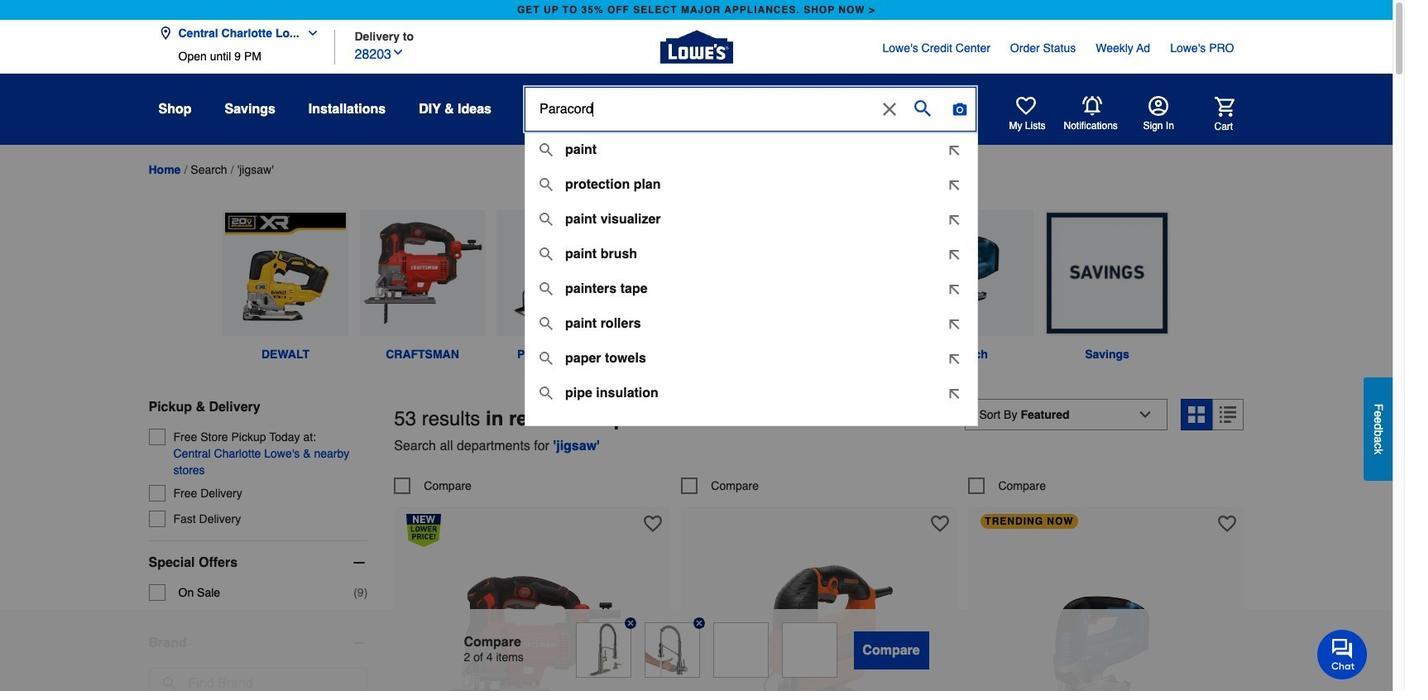 Task type: describe. For each thing, give the bounding box(es) containing it.
1000601429 element
[[682, 477, 759, 494]]

5014065797 element
[[969, 477, 1047, 494]]

remove this product image
[[693, 618, 705, 629]]

list view image
[[1221, 406, 1237, 423]]

camera image
[[952, 101, 969, 118]]

2 heart outline image from the left
[[1219, 515, 1237, 533]]

remove this product image
[[625, 618, 636, 629]]

heart outline image
[[644, 515, 663, 533]]

clear image
[[880, 99, 900, 119]]

search element
[[191, 163, 227, 177]]

clear element
[[877, 88, 903, 131]]

1000594681 element
[[394, 477, 472, 494]]

Search Query text field
[[526, 88, 875, 131]]

lowe's home improvement lists image
[[1016, 96, 1036, 116]]

jigsaw element
[[237, 163, 274, 177]]

lowe's home improvement notification center image
[[1083, 96, 1102, 116]]



Task type: locate. For each thing, give the bounding box(es) containing it.
chevron down image
[[299, 26, 319, 40]]

lowe's home improvement logo image
[[660, 10, 733, 83]]

chevron down image
[[392, 45, 405, 58]]

1 vertical spatial minus image
[[351, 635, 368, 651]]

0 horizontal spatial heart outline image
[[932, 515, 950, 533]]

0 vertical spatial minus image
[[351, 555, 368, 571]]

1 minus image from the top
[[351, 555, 368, 571]]

lowe's home improvement cart image
[[1215, 96, 1235, 116]]

location image
[[159, 26, 172, 40]]

2 minus image from the top
[[351, 635, 368, 651]]

1 horizontal spatial heart outline image
[[1219, 515, 1237, 533]]

search image
[[915, 100, 931, 116]]

lowe's home improvement account image
[[1149, 96, 1169, 116]]

new lower price image
[[407, 514, 442, 547]]

None search field
[[525, 87, 979, 150]]

heart outline image
[[932, 515, 950, 533], [1219, 515, 1237, 533]]

minus image
[[351, 555, 368, 571], [351, 635, 368, 651]]

grid view image
[[1189, 406, 1206, 423]]

chat invite button image
[[1318, 629, 1369, 680]]

1 heart outline image from the left
[[932, 515, 950, 533]]



Task type: vqa. For each thing, say whether or not it's contained in the screenshot.
LIST VIEW icon
yes



